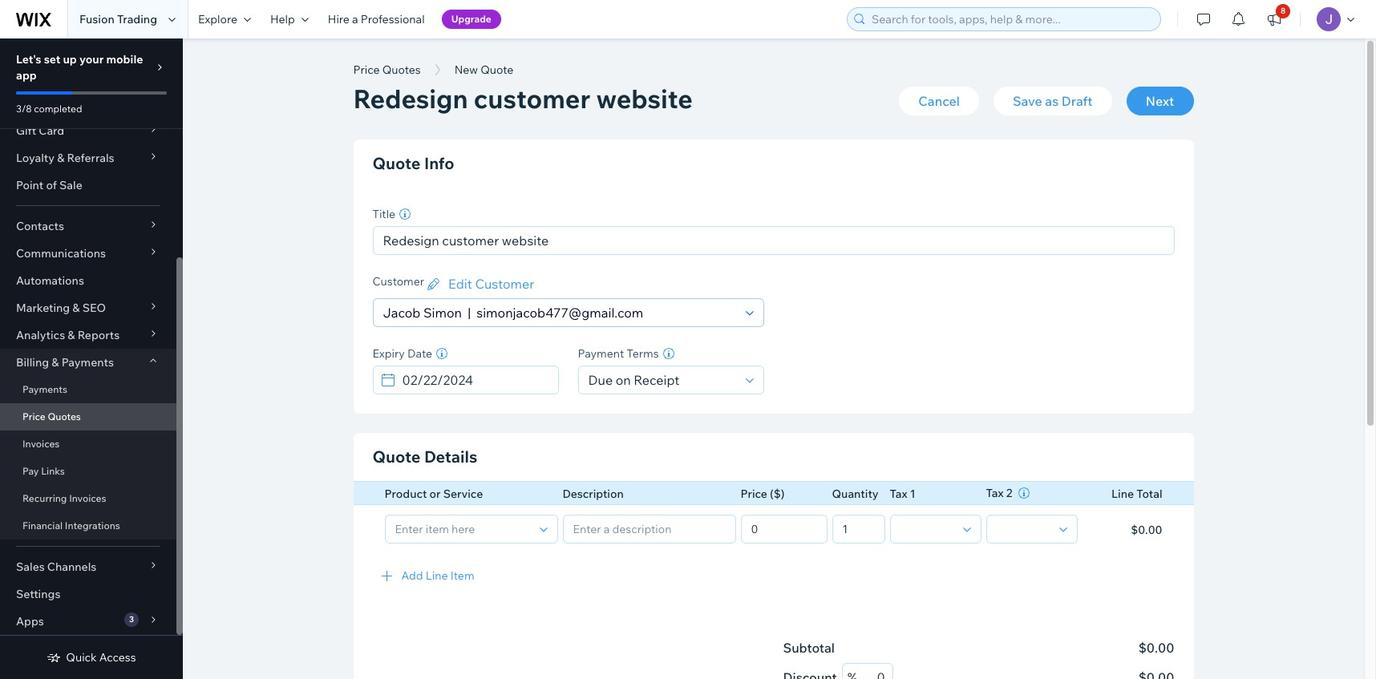 Task type: describe. For each thing, give the bounding box(es) containing it.
next button
[[1127, 87, 1194, 116]]

quote info
[[373, 153, 455, 173]]

as
[[1046, 93, 1059, 109]]

card
[[39, 124, 64, 138]]

or
[[430, 487, 441, 501]]

line total
[[1112, 487, 1163, 501]]

sales
[[16, 560, 45, 574]]

hire a professional link
[[318, 0, 435, 39]]

contacts
[[16, 219, 64, 233]]

save as draft button
[[994, 87, 1112, 116]]

settings
[[16, 587, 61, 602]]

1
[[910, 487, 916, 501]]

hire a professional
[[328, 12, 425, 26]]

professional
[[361, 12, 425, 26]]

of
[[46, 178, 57, 193]]

service
[[443, 487, 483, 501]]

communications
[[16, 246, 106, 261]]

tax 2
[[986, 486, 1013, 501]]

automations link
[[0, 267, 177, 294]]

quote for quote info
[[373, 153, 421, 173]]

gift card button
[[0, 117, 177, 144]]

your
[[79, 52, 104, 67]]

links
[[41, 465, 65, 477]]

1 horizontal spatial invoices
[[69, 493, 106, 505]]

total
[[1137, 487, 1163, 501]]

payment
[[578, 347, 624, 361]]

date
[[408, 347, 433, 361]]

8 button
[[1257, 0, 1292, 39]]

explore
[[198, 12, 237, 26]]

help button
[[261, 0, 318, 39]]

integrations
[[65, 520, 120, 532]]

line inside button
[[426, 568, 448, 583]]

sale
[[59, 178, 82, 193]]

trading
[[117, 12, 157, 26]]

& for analytics
[[68, 328, 75, 343]]

referrals
[[67, 151, 114, 165]]

cancel button
[[900, 87, 980, 116]]

gift
[[16, 124, 36, 138]]

cancel
[[919, 93, 960, 109]]

tax 1
[[890, 487, 916, 501]]

Expiry Date field
[[398, 367, 553, 394]]

billing
[[16, 355, 49, 370]]

financial
[[22, 520, 63, 532]]

save
[[1013, 93, 1043, 109]]

let's
[[16, 52, 41, 67]]

financial integrations link
[[0, 513, 177, 540]]

price quotes for the price quotes "button"
[[353, 63, 421, 77]]

0 horizontal spatial customer
[[373, 274, 424, 289]]

quotes for the price quotes "button"
[[382, 63, 421, 77]]

point of sale
[[16, 178, 82, 193]]

add
[[402, 568, 423, 583]]

recurring invoices
[[22, 493, 106, 505]]

point
[[16, 178, 44, 193]]

upgrade button
[[442, 10, 501, 29]]

terms
[[627, 347, 659, 361]]

3
[[129, 615, 134, 625]]

app
[[16, 68, 37, 83]]

analytics
[[16, 328, 65, 343]]

marketing & seo
[[16, 301, 106, 315]]

website
[[596, 83, 693, 115]]

access
[[99, 651, 136, 665]]

completed
[[34, 103, 82, 115]]

pay links link
[[0, 458, 177, 485]]

upgrade
[[451, 13, 492, 25]]

price quotes button
[[345, 58, 429, 82]]

3/8 completed
[[16, 103, 82, 115]]

payment terms
[[578, 347, 659, 361]]

a
[[352, 12, 358, 26]]

price ($)
[[741, 487, 785, 501]]

loyalty & referrals
[[16, 151, 114, 165]]



Task type: vqa. For each thing, say whether or not it's contained in the screenshot.
topmost Carts
no



Task type: locate. For each thing, give the bounding box(es) containing it.
quote up product
[[373, 447, 421, 467]]

line right the add
[[426, 568, 448, 583]]

3/8
[[16, 103, 32, 115]]

product
[[385, 487, 427, 501]]

redesign customer website
[[353, 83, 693, 115]]

Title field
[[378, 227, 1169, 254]]

expiry date
[[373, 347, 433, 361]]

customer
[[474, 83, 591, 115]]

product or service
[[385, 487, 483, 501]]

1 horizontal spatial price quotes
[[353, 63, 421, 77]]

quotes up redesign
[[382, 63, 421, 77]]

& for loyalty
[[57, 151, 64, 165]]

quotes down payments "link"
[[48, 411, 81, 423]]

payments down "analytics & reports" dropdown button
[[61, 355, 114, 370]]

mobile
[[106, 52, 143, 67]]

edit
[[449, 276, 472, 292]]

quote for quote details
[[373, 447, 421, 467]]

tax left 2
[[986, 486, 1004, 501]]

Enter item here field
[[390, 515, 535, 543]]

price quotes for price quotes link
[[22, 411, 81, 423]]

0 horizontal spatial line
[[426, 568, 448, 583]]

price inside sidebar element
[[22, 411, 45, 423]]

point of sale link
[[0, 172, 177, 199]]

& left seo
[[72, 301, 80, 315]]

seo
[[82, 301, 106, 315]]

line left the total
[[1112, 487, 1134, 501]]

marketing & seo button
[[0, 294, 177, 322]]

analytics & reports button
[[0, 322, 177, 349]]

add line item button
[[353, 556, 1194, 595]]

0 vertical spatial price
[[353, 63, 380, 77]]

channels
[[47, 560, 97, 574]]

sales channels button
[[0, 554, 177, 581]]

& right loyalty
[[57, 151, 64, 165]]

0 vertical spatial quotes
[[382, 63, 421, 77]]

0 vertical spatial invoices
[[22, 438, 60, 450]]

0 horizontal spatial invoices
[[22, 438, 60, 450]]

quick access
[[66, 651, 136, 665]]

description
[[563, 487, 624, 501]]

quotes inside sidebar element
[[48, 411, 81, 423]]

& left reports
[[68, 328, 75, 343]]

recurring invoices link
[[0, 485, 177, 513]]

1 quote from the top
[[373, 153, 421, 173]]

1 vertical spatial line
[[426, 568, 448, 583]]

2 quote from the top
[[373, 447, 421, 467]]

0 vertical spatial $0.00
[[1131, 523, 1163, 537]]

0 horizontal spatial price quotes
[[22, 411, 81, 423]]

title
[[373, 207, 396, 221]]

quotes for price quotes link
[[48, 411, 81, 423]]

quantity
[[832, 487, 879, 501]]

quick access button
[[47, 651, 136, 665]]

2 vertical spatial price
[[741, 487, 768, 501]]

1 horizontal spatial price
[[353, 63, 380, 77]]

financial integrations
[[22, 520, 120, 532]]

sidebar element
[[0, 0, 183, 680]]

customer left the edit
[[373, 274, 424, 289]]

tax left 1
[[890, 487, 908, 501]]

redesign
[[353, 83, 468, 115]]

2
[[1007, 486, 1013, 501]]

price quotes up redesign
[[353, 63, 421, 77]]

add line item
[[402, 568, 475, 583]]

& inside popup button
[[52, 355, 59, 370]]

payments inside popup button
[[61, 355, 114, 370]]

Enter a description field
[[568, 515, 730, 543]]

save as draft
[[1013, 93, 1093, 109]]

help
[[270, 12, 295, 26]]

None text field
[[747, 515, 822, 543], [838, 515, 880, 543], [747, 515, 822, 543], [838, 515, 880, 543]]

&
[[57, 151, 64, 165], [72, 301, 80, 315], [68, 328, 75, 343], [52, 355, 59, 370]]

tax
[[986, 486, 1004, 501], [890, 487, 908, 501]]

invoices link
[[0, 431, 177, 458]]

price quotes link
[[0, 404, 177, 431]]

1 vertical spatial quote
[[373, 447, 421, 467]]

contacts button
[[0, 213, 177, 240]]

0 horizontal spatial quotes
[[48, 411, 81, 423]]

tax for tax 2
[[986, 486, 1004, 501]]

customer inside button
[[475, 276, 535, 292]]

payments link
[[0, 376, 177, 404]]

payments down billing
[[22, 383, 67, 396]]

None field
[[896, 515, 958, 543], [992, 515, 1055, 543], [896, 515, 958, 543], [992, 515, 1055, 543]]

price for price quotes link
[[22, 411, 45, 423]]

price quotes down payments "link"
[[22, 411, 81, 423]]

gift card
[[16, 124, 64, 138]]

& right billing
[[52, 355, 59, 370]]

& for billing
[[52, 355, 59, 370]]

price left ($)
[[741, 487, 768, 501]]

apps
[[16, 615, 44, 629]]

up
[[63, 52, 77, 67]]

analytics & reports
[[16, 328, 120, 343]]

details
[[424, 447, 478, 467]]

customer
[[373, 274, 424, 289], [475, 276, 535, 292]]

quote details
[[373, 447, 478, 467]]

1 vertical spatial payments
[[22, 383, 67, 396]]

marketing
[[16, 301, 70, 315]]

price quotes inside sidebar element
[[22, 411, 81, 423]]

1 horizontal spatial customer
[[475, 276, 535, 292]]

price down billing
[[22, 411, 45, 423]]

2 horizontal spatial price
[[741, 487, 768, 501]]

1 vertical spatial $0.00
[[1139, 640, 1175, 656]]

1 horizontal spatial line
[[1112, 487, 1134, 501]]

expiry
[[373, 347, 405, 361]]

0 horizontal spatial price
[[22, 411, 45, 423]]

0 vertical spatial payments
[[61, 355, 114, 370]]

8
[[1281, 6, 1286, 16]]

price
[[353, 63, 380, 77], [22, 411, 45, 423], [741, 487, 768, 501]]

invoices down pay links link
[[69, 493, 106, 505]]

& for marketing
[[72, 301, 80, 315]]

loyalty
[[16, 151, 55, 165]]

Payment Terms field
[[584, 367, 741, 394]]

sales channels
[[16, 560, 97, 574]]

1 vertical spatial price
[[22, 411, 45, 423]]

0 vertical spatial quote
[[373, 153, 421, 173]]

1 vertical spatial price quotes
[[22, 411, 81, 423]]

1 horizontal spatial tax
[[986, 486, 1004, 501]]

price down hire a professional link
[[353, 63, 380, 77]]

loyalty & referrals button
[[0, 144, 177, 172]]

billing & payments
[[16, 355, 114, 370]]

price for the price quotes "button"
[[353, 63, 380, 77]]

0 vertical spatial price quotes
[[353, 63, 421, 77]]

quote
[[373, 153, 421, 173], [373, 447, 421, 467]]

payments inside "link"
[[22, 383, 67, 396]]

tax for tax 1
[[890, 487, 908, 501]]

fusion trading
[[79, 12, 157, 26]]

let's set up your mobile app
[[16, 52, 143, 83]]

0 horizontal spatial tax
[[890, 487, 908, 501]]

1 vertical spatial invoices
[[69, 493, 106, 505]]

quotes
[[382, 63, 421, 77], [48, 411, 81, 423]]

subtotal
[[783, 640, 835, 656]]

Search for tools, apps, help & more... field
[[867, 8, 1156, 30]]

price inside "button"
[[353, 63, 380, 77]]

quick
[[66, 651, 97, 665]]

hire
[[328, 12, 350, 26]]

settings link
[[0, 581, 177, 608]]

info
[[424, 153, 455, 173]]

next
[[1146, 93, 1175, 109]]

None number field
[[858, 664, 888, 680]]

1 vertical spatial quotes
[[48, 411, 81, 423]]

invoices up pay links
[[22, 438, 60, 450]]

0 vertical spatial line
[[1112, 487, 1134, 501]]

Choose a contact field
[[378, 299, 741, 327]]

reports
[[78, 328, 120, 343]]

draft
[[1062, 93, 1093, 109]]

customer right the edit
[[475, 276, 535, 292]]

1 horizontal spatial quotes
[[382, 63, 421, 77]]

automations
[[16, 274, 84, 288]]

line
[[1112, 487, 1134, 501], [426, 568, 448, 583]]

price quotes inside "button"
[[353, 63, 421, 77]]

quote left info
[[373, 153, 421, 173]]

invoices
[[22, 438, 60, 450], [69, 493, 106, 505]]

edit customer
[[449, 276, 535, 292]]

communications button
[[0, 240, 177, 267]]

edit customer button
[[424, 274, 535, 294]]

quotes inside "button"
[[382, 63, 421, 77]]

pay links
[[22, 465, 65, 477]]



